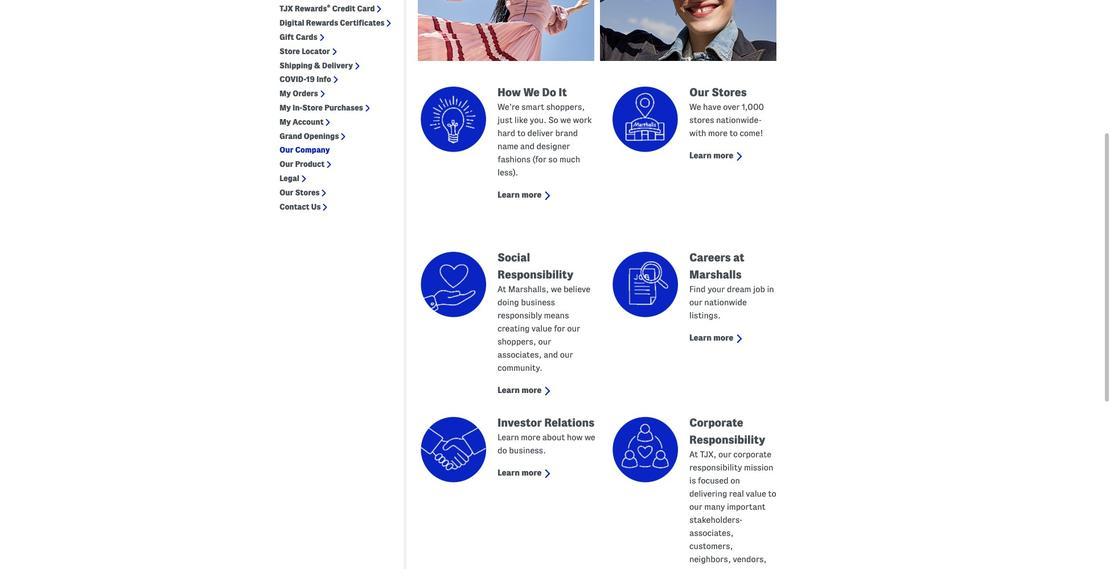 Task type: locate. For each thing, give the bounding box(es) containing it.
careers at marshalls find your dream job in our nationwide listings.
[[690, 251, 775, 320]]

digital
[[280, 18, 305, 27]]

learn for we
[[690, 151, 712, 160]]

shipping
[[280, 61, 313, 70]]

shoppers, down creating
[[498, 337, 537, 346]]

2 horizontal spatial to
[[769, 489, 777, 498]]

2 vertical spatial we
[[585, 433, 596, 442]]

more down (for
[[522, 190, 542, 199]]

1 horizontal spatial stores
[[712, 86, 747, 98]]

we right how
[[585, 433, 596, 442]]

more up business.
[[521, 433, 541, 442]]

corporate responsibility image
[[613, 417, 679, 482]]

0 vertical spatial we
[[561, 115, 571, 125]]

we
[[561, 115, 571, 125], [551, 285, 562, 294], [585, 433, 596, 442]]

1 horizontal spatial store
[[303, 103, 323, 112]]

1 vertical spatial we
[[551, 285, 562, 294]]

learn more link
[[690, 149, 743, 162], [498, 188, 551, 201], [690, 331, 743, 344], [498, 383, 551, 397], [498, 466, 551, 480]]

how
[[498, 86, 521, 98]]

learn more link down less).
[[498, 188, 551, 201]]

and inside social responsibility at marshalls, we believe doing business responsibly means creating value for our shoppers, our associates, and our community.
[[544, 350, 558, 359]]

0 vertical spatial stores
[[712, 86, 747, 98]]

associates,
[[498, 350, 542, 359], [690, 529, 734, 538]]

important
[[727, 502, 766, 511]]

at up doing
[[498, 285, 507, 294]]

0 horizontal spatial at
[[498, 285, 507, 294]]

more down the nationwide- in the right of the page
[[714, 151, 734, 160]]

0 vertical spatial and
[[521, 142, 535, 151]]

1 vertical spatial value
[[746, 489, 767, 498]]

stakeholders-
[[690, 515, 743, 525]]

listings.
[[690, 311, 721, 320]]

0 horizontal spatial value
[[532, 324, 552, 333]]

0 horizontal spatial store
[[280, 47, 300, 56]]

more for careers at marshalls
[[714, 333, 734, 342]]

learn more link for it
[[498, 188, 551, 201]]

fashions
[[498, 155, 531, 164]]

0 vertical spatial rewards
[[295, 4, 327, 13]]

responsibility down corporate
[[690, 433, 766, 446]]

like
[[515, 115, 528, 125]]

legal
[[280, 174, 300, 183]]

1 vertical spatial and
[[544, 350, 558, 359]]

at left tjx,
[[690, 450, 699, 459]]

us
[[311, 202, 321, 211]]

more down 'community.'
[[522, 386, 542, 395]]

learn more down 'community.'
[[498, 386, 542, 395]]

more for investor relations
[[522, 468, 542, 477]]

more for social responsibility
[[522, 386, 542, 395]]

to down the nationwide- in the right of the page
[[730, 129, 738, 138]]

to inside corporate responsibility at tjx, our corporate responsibility mission is focused on delivering real value to our many important stakeholders- associates, customers, neighbors, vendors, and shareholders.
[[769, 489, 777, 498]]

neighbors,
[[690, 555, 732, 564]]

and inside corporate responsibility at tjx, our corporate responsibility mission is focused on delivering real value to our many important stakeholders- associates, customers, neighbors, vendors, and shareholders.
[[690, 568, 704, 569]]

1 vertical spatial associates,
[[690, 529, 734, 538]]

1 horizontal spatial at
[[690, 450, 699, 459]]

1 vertical spatial shoppers,
[[498, 337, 537, 346]]

less).
[[498, 168, 519, 177]]

associates, inside social responsibility at marshalls, we believe doing business responsibly means creating value for our shoppers, our associates, and our community.
[[498, 350, 542, 359]]

2 vertical spatial and
[[690, 568, 704, 569]]

is
[[690, 476, 696, 485]]

rewards down ®
[[306, 18, 338, 27]]

responsibility inside social responsibility at marshalls, we believe doing business responsibly means creating value for our shoppers, our associates, and our community.
[[498, 268, 574, 281]]

0 vertical spatial shoppers,
[[547, 102, 585, 111]]

to inside how we do it we're smart shoppers, just like you. so we work hard to deliver brand name and designer fashions (for so much less).
[[518, 129, 526, 138]]

associates, up customers, on the right bottom
[[690, 529, 734, 538]]

shoppers,
[[547, 102, 585, 111], [498, 337, 537, 346]]

1 vertical spatial responsibility
[[690, 433, 766, 446]]

learn down with
[[690, 151, 712, 160]]

1 vertical spatial we
[[690, 102, 702, 111]]

learn more down business.
[[498, 468, 542, 477]]

learn down less).
[[498, 190, 520, 199]]

you.
[[530, 115, 547, 125]]

learn more link down with
[[690, 149, 743, 162]]

nationwide-
[[717, 115, 762, 125]]

responsibility
[[690, 463, 743, 472]]

nationwide
[[705, 298, 747, 307]]

shoppers, down it
[[547, 102, 585, 111]]

job
[[754, 285, 766, 294]]

our up legal
[[280, 160, 294, 169]]

1 vertical spatial my
[[280, 103, 291, 112]]

name
[[498, 142, 519, 151]]

creating
[[498, 324, 530, 333]]

we inside our stores we have over 1,000 stores nationwide- with more to come!
[[690, 102, 702, 111]]

we left believe
[[551, 285, 562, 294]]

0 horizontal spatial and
[[521, 142, 535, 151]]

vendors,
[[733, 555, 767, 564]]

how we do it image
[[421, 86, 487, 152]]

0 vertical spatial store
[[280, 47, 300, 56]]

learn more link down listings.
[[690, 331, 743, 344]]

value left for
[[532, 324, 552, 333]]

our companies stores image
[[613, 86, 679, 152]]

have
[[704, 102, 722, 111]]

our
[[690, 86, 710, 98], [280, 145, 294, 155], [280, 160, 294, 169], [280, 188, 294, 197]]

2 vertical spatial my
[[280, 117, 291, 126]]

investor
[[498, 416, 542, 429]]

careers at marshalls image
[[613, 252, 679, 317]]

learn down 'community.'
[[498, 386, 520, 395]]

0 vertical spatial at
[[498, 285, 507, 294]]

associates, up 'community.'
[[498, 350, 542, 359]]

1 horizontal spatial we
[[690, 102, 702, 111]]

do
[[498, 446, 508, 455]]

our product link
[[280, 160, 325, 169]]

company investor relations image
[[421, 417, 487, 482]]

your
[[708, 285, 726, 294]]

how we do it we're smart shoppers, just like you. so we work hard to deliver brand name and designer fashions (for so much less).
[[498, 86, 592, 177]]

our inside our stores we have over 1,000 stores nationwide- with more to come!
[[690, 86, 710, 98]]

1 horizontal spatial value
[[746, 489, 767, 498]]

at inside corporate responsibility at tjx, our corporate responsibility mission is focused on delivering real value to our many important stakeholders- associates, customers, neighbors, vendors, and shareholders.
[[690, 450, 699, 459]]

learn more link down business.
[[498, 466, 551, 480]]

tjx rewards ® credit card digital rewards certificates gift cards store locator shipping & delivery covid-19 info my orders my in-store purchases my account grand openings our company our product legal our stores contact us
[[280, 4, 385, 211]]

stores up contact us link
[[295, 188, 320, 197]]

responsibility for social
[[498, 268, 574, 281]]

we right so
[[561, 115, 571, 125]]

learn down listings.
[[690, 333, 712, 342]]

store up the account
[[303, 103, 323, 112]]

responsibility up marshalls,
[[498, 268, 574, 281]]

business.
[[509, 446, 546, 455]]

relations
[[545, 416, 595, 429]]

value inside corporate responsibility at tjx, our corporate responsibility mission is focused on delivering real value to our many important stakeholders- associates, customers, neighbors, vendors, and shareholders.
[[746, 489, 767, 498]]

our right for
[[568, 324, 581, 333]]

learn
[[690, 151, 712, 160], [498, 190, 520, 199], [690, 333, 712, 342], [498, 386, 520, 395], [498, 433, 519, 442], [498, 468, 520, 477]]

learn up do
[[498, 433, 519, 442]]

to down mission
[[769, 489, 777, 498]]

learn more down listings.
[[690, 333, 734, 342]]

much
[[560, 155, 581, 164]]

0 horizontal spatial responsibility
[[498, 268, 574, 281]]

our up the "have"
[[690, 86, 710, 98]]

store locator link
[[280, 47, 330, 56]]

value up important
[[746, 489, 767, 498]]

smart
[[522, 102, 545, 111]]

®
[[327, 4, 331, 10]]

shoppers, inside social responsibility at marshalls, we believe doing business responsibly means creating value for our shoppers, our associates, and our community.
[[498, 337, 537, 346]]

more down business.
[[522, 468, 542, 477]]

corporate
[[734, 450, 772, 459]]

learn more down with
[[690, 151, 734, 160]]

shipping & delivery link
[[280, 61, 353, 70]]

at
[[498, 285, 507, 294], [690, 450, 699, 459]]

means
[[544, 311, 569, 320]]

0 vertical spatial we
[[524, 86, 540, 98]]

we up smart
[[524, 86, 540, 98]]

product
[[295, 160, 325, 169]]

1 vertical spatial stores
[[295, 188, 320, 197]]

my left in-
[[280, 103, 291, 112]]

my down the covid-
[[280, 89, 291, 98]]

0 vertical spatial my
[[280, 89, 291, 98]]

store down 'gift'
[[280, 47, 300, 56]]

locator
[[302, 47, 330, 56]]

corporate responsibility at tjx, our corporate responsibility mission is focused on delivering real value to our many important stakeholders- associates, customers, neighbors, vendors, and shareholders.
[[690, 416, 777, 569]]

0 horizontal spatial associates,
[[498, 350, 542, 359]]

0 vertical spatial value
[[532, 324, 552, 333]]

more down listings.
[[714, 333, 734, 342]]

my in-store purchases link
[[280, 103, 363, 113]]

work
[[573, 115, 592, 125]]

and down for
[[544, 350, 558, 359]]

learn more for more
[[498, 468, 542, 477]]

stores up over
[[712, 86, 747, 98]]

responsibility
[[498, 268, 574, 281], [690, 433, 766, 446]]

my up grand
[[280, 117, 291, 126]]

0 vertical spatial responsibility
[[498, 268, 574, 281]]

2 horizontal spatial and
[[690, 568, 704, 569]]

and up (for
[[521, 142, 535, 151]]

stores inside tjx rewards ® credit card digital rewards certificates gift cards store locator shipping & delivery covid-19 info my orders my in-store purchases my account grand openings our company our product legal our stores contact us
[[295, 188, 320, 197]]

at inside social responsibility at marshalls, we believe doing business responsibly means creating value for our shoppers, our associates, and our community.
[[498, 285, 507, 294]]

1 horizontal spatial to
[[730, 129, 738, 138]]

rewards up the digital
[[295, 4, 327, 13]]

marshalls,
[[509, 285, 549, 294]]

0 vertical spatial associates,
[[498, 350, 542, 359]]

learn more down less).
[[498, 190, 542, 199]]

learn for do
[[498, 190, 520, 199]]

our down find
[[690, 298, 703, 307]]

0 horizontal spatial stores
[[295, 188, 320, 197]]

to down "like" at the top left
[[518, 129, 526, 138]]

0 horizontal spatial shoppers,
[[498, 337, 537, 346]]

1 horizontal spatial shoppers,
[[547, 102, 585, 111]]

we up stores
[[690, 102, 702, 111]]

0 horizontal spatial we
[[524, 86, 540, 98]]

to
[[518, 129, 526, 138], [730, 129, 738, 138], [769, 489, 777, 498]]

stores inside our stores we have over 1,000 stores nationwide- with more to come!
[[712, 86, 747, 98]]

stores
[[712, 86, 747, 98], [295, 188, 320, 197]]

more
[[709, 129, 728, 138], [714, 151, 734, 160], [522, 190, 542, 199], [714, 333, 734, 342], [522, 386, 542, 395], [521, 433, 541, 442], [522, 468, 542, 477]]

we're
[[498, 102, 520, 111]]

business
[[521, 298, 556, 307]]

learn more link for find
[[690, 331, 743, 344]]

learn down do
[[498, 468, 520, 477]]

our
[[690, 298, 703, 307], [568, 324, 581, 333], [539, 337, 552, 346], [560, 350, 573, 359], [719, 450, 732, 459], [690, 502, 703, 511]]

we inside how we do it we're smart shoppers, just like you. so we work hard to deliver brand name and designer fashions (for so much less).
[[561, 115, 571, 125]]

0 horizontal spatial to
[[518, 129, 526, 138]]

1 my from the top
[[280, 89, 291, 98]]

responsibility inside corporate responsibility at tjx, our corporate responsibility mission is focused on delivering real value to our many important stakeholders- associates, customers, neighbors, vendors, and shareholders.
[[690, 433, 766, 446]]

my
[[280, 89, 291, 98], [280, 103, 291, 112], [280, 117, 291, 126]]

more right with
[[709, 129, 728, 138]]

digital rewards certificates link
[[280, 18, 385, 28]]

orders
[[293, 89, 318, 98]]

1 vertical spatial at
[[690, 450, 699, 459]]

learn more link down 'community.'
[[498, 383, 551, 397]]

1 horizontal spatial associates,
[[690, 529, 734, 538]]

1 horizontal spatial responsibility
[[690, 433, 766, 446]]

community.
[[498, 363, 543, 372]]

certificates
[[340, 18, 385, 27]]

covid-19 info link
[[280, 75, 331, 84]]

our inside careers at marshalls find your dream job in our nationwide listings.
[[690, 298, 703, 307]]

careers
[[690, 251, 731, 264]]

and down the neighbors,
[[690, 568, 704, 569]]

1 horizontal spatial and
[[544, 350, 558, 359]]

19
[[306, 75, 315, 84]]



Task type: describe. For each thing, give the bounding box(es) containing it.
grand openings link
[[280, 131, 339, 141]]

hard
[[498, 129, 516, 138]]

more for our stores
[[714, 151, 734, 160]]

we inside investor relations learn more about how we do business.
[[585, 433, 596, 442]]

learn more link for have
[[690, 149, 743, 162]]

our stores link
[[280, 188, 320, 197]]

grand
[[280, 131, 302, 140]]

social
[[498, 251, 531, 264]]

deliver
[[528, 129, 554, 138]]

many
[[705, 502, 726, 511]]

more for how we do it
[[522, 190, 542, 199]]

card
[[357, 4, 375, 13]]

to for corporate
[[769, 489, 777, 498]]

learn more link for more
[[498, 466, 551, 480]]

more inside investor relations learn more about how we do business.
[[521, 433, 541, 442]]

cards
[[296, 32, 318, 42]]

3 my from the top
[[280, 117, 291, 126]]

company
[[295, 145, 330, 155]]

dream
[[727, 285, 752, 294]]

associates, inside corporate responsibility at tjx, our corporate responsibility mission is focused on delivering real value to our many important stakeholders- associates, customers, neighbors, vendors, and shareholders.
[[690, 529, 734, 538]]

how
[[567, 433, 583, 442]]

our down legal link
[[280, 188, 294, 197]]

at for social
[[498, 285, 507, 294]]

our up responsibility
[[719, 450, 732, 459]]

1 vertical spatial store
[[303, 103, 323, 112]]

learn more for have
[[690, 151, 734, 160]]

&
[[314, 61, 321, 70]]

marshalls
[[690, 268, 742, 281]]

we inside how we do it we're smart shoppers, just like you. so we work hard to deliver brand name and designer fashions (for so much less).
[[524, 86, 540, 98]]

at
[[734, 251, 745, 264]]

find
[[690, 285, 706, 294]]

over
[[724, 102, 740, 111]]

info
[[317, 75, 331, 84]]

our down delivering
[[690, 502, 703, 511]]

we inside social responsibility at marshalls, we believe doing business responsibly means creating value for our shoppers, our associates, and our community.
[[551, 285, 562, 294]]

our company link
[[280, 145, 330, 155]]

purchases
[[325, 103, 363, 112]]

delivery
[[322, 61, 353, 70]]

responsibility for corporate
[[690, 433, 766, 446]]

tjx
[[280, 4, 293, 13]]

(for
[[533, 155, 547, 164]]

1,000
[[742, 102, 765, 111]]

designer
[[537, 142, 571, 151]]

our down grand
[[280, 145, 294, 155]]

gift cards link
[[280, 32, 318, 42]]

to for how
[[518, 129, 526, 138]]

our comapny header image
[[418, 0, 777, 61]]

covid-
[[280, 75, 306, 84]]

responsibly
[[498, 311, 542, 320]]

focused
[[698, 476, 729, 485]]

investor relations learn more about how we do business.
[[498, 416, 596, 455]]

social responsibility image
[[421, 252, 487, 317]]

credit
[[332, 4, 356, 13]]

for
[[554, 324, 566, 333]]

brand
[[556, 129, 578, 138]]

corporate
[[690, 416, 744, 429]]

so
[[549, 155, 558, 164]]

with
[[690, 129, 707, 138]]

learn more for marshalls,
[[498, 386, 542, 395]]

stores
[[690, 115, 715, 125]]

shareholders.
[[706, 568, 760, 569]]

our down for
[[560, 350, 573, 359]]

our stores we have over 1,000 stores nationwide- with more to come!
[[690, 86, 765, 138]]

to inside our stores we have over 1,000 stores nationwide- with more to come!
[[730, 129, 738, 138]]

so
[[549, 115, 559, 125]]

learn more link for marshalls,
[[498, 383, 551, 397]]

contact
[[280, 202, 310, 211]]

at for corporate
[[690, 450, 699, 459]]

just
[[498, 115, 513, 125]]

about
[[543, 433, 565, 442]]

1 vertical spatial rewards
[[306, 18, 338, 27]]

value inside social responsibility at marshalls, we believe doing business responsibly means creating value for our shoppers, our associates, and our community.
[[532, 324, 552, 333]]

my orders link
[[280, 89, 318, 99]]

on
[[731, 476, 741, 485]]

shoppers, inside how we do it we're smart shoppers, just like you. so we work hard to deliver brand name and designer fashions (for so much less).
[[547, 102, 585, 111]]

learn for learn
[[498, 468, 520, 477]]

learn inside investor relations learn more about how we do business.
[[498, 433, 519, 442]]

and inside how we do it we're smart shoppers, just like you. so we work hard to deliver brand name and designer fashions (for so much less).
[[521, 142, 535, 151]]

learn for marshalls
[[690, 333, 712, 342]]

it
[[559, 86, 567, 98]]

in-
[[293, 103, 303, 112]]

tjx,
[[701, 450, 717, 459]]

come!
[[740, 129, 764, 138]]

learn more for it
[[498, 190, 542, 199]]

2 my from the top
[[280, 103, 291, 112]]

doing
[[498, 298, 519, 307]]

account
[[293, 117, 324, 126]]

believe
[[564, 285, 591, 294]]

real
[[730, 489, 745, 498]]

more inside our stores we have over 1,000 stores nationwide- with more to come!
[[709, 129, 728, 138]]

our down means
[[539, 337, 552, 346]]

learn for at
[[498, 386, 520, 395]]

delivering
[[690, 489, 728, 498]]

legal link
[[280, 174, 300, 183]]

social responsibility at marshalls, we believe doing business responsibly means creating value for our shoppers, our associates, and our community.
[[498, 251, 591, 372]]

in
[[768, 285, 775, 294]]

my account link
[[280, 117, 324, 127]]

learn more for find
[[690, 333, 734, 342]]

customers,
[[690, 542, 734, 551]]



Task type: vqa. For each thing, say whether or not it's contained in the screenshot.
Smart
yes



